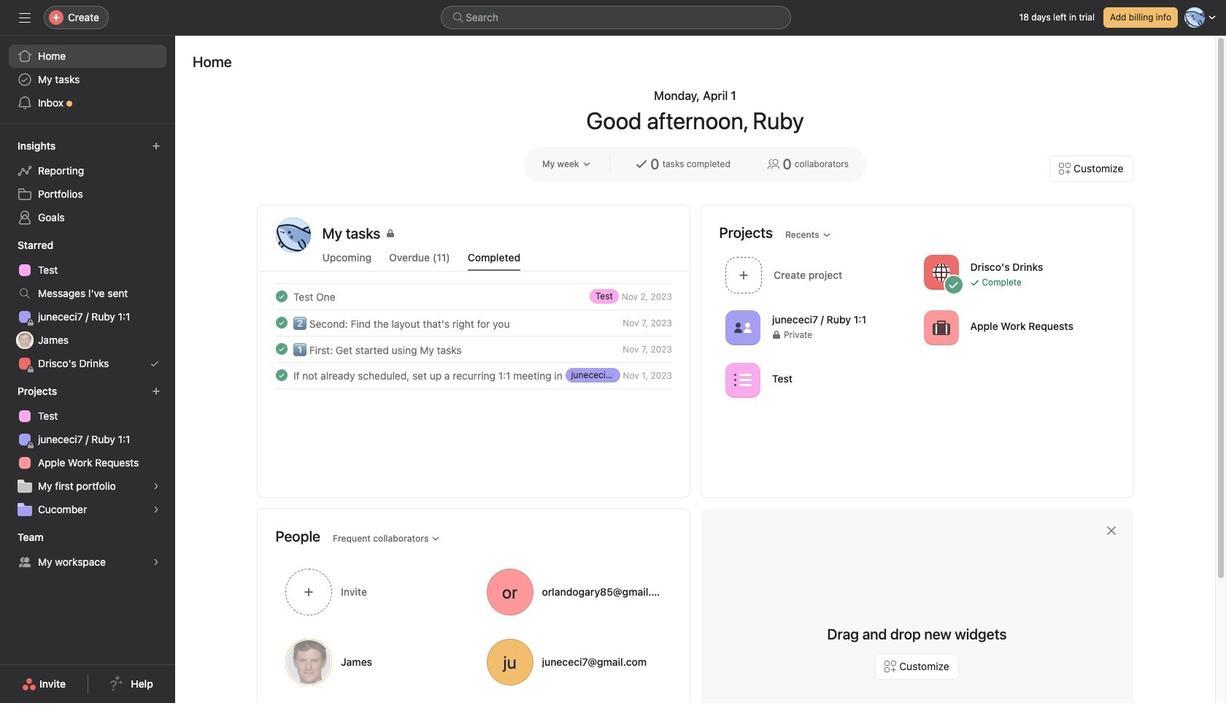 Task type: locate. For each thing, give the bounding box(es) containing it.
view profile image
[[276, 218, 311, 253]]

1 vertical spatial completed checkbox
[[273, 340, 290, 358]]

new project or portfolio image
[[152, 387, 161, 396]]

2 completed image from the top
[[273, 314, 290, 332]]

Completed checkbox
[[273, 314, 290, 332]]

list box
[[441, 6, 792, 29]]

0 vertical spatial completed image
[[273, 288, 290, 305]]

people image
[[734, 319, 752, 336]]

2 vertical spatial completed checkbox
[[273, 367, 290, 384]]

completed image
[[273, 367, 290, 384]]

hide sidebar image
[[19, 12, 31, 23]]

completed checkbox up completed checkbox
[[273, 288, 290, 305]]

0 vertical spatial completed checkbox
[[273, 288, 290, 305]]

Completed checkbox
[[273, 288, 290, 305], [273, 340, 290, 358], [273, 367, 290, 384]]

globe image
[[933, 263, 950, 281]]

1 vertical spatial completed image
[[273, 314, 290, 332]]

completed checkbox up completed image
[[273, 340, 290, 358]]

completed image
[[273, 288, 290, 305], [273, 314, 290, 332], [273, 340, 290, 358]]

completed checkbox for 4th list item from the bottom of the page
[[273, 288, 290, 305]]

1 completed checkbox from the top
[[273, 288, 290, 305]]

3 completed checkbox from the top
[[273, 367, 290, 384]]

2 vertical spatial completed image
[[273, 340, 290, 358]]

2 completed checkbox from the top
[[273, 340, 290, 358]]

completed checkbox down completed checkbox
[[273, 367, 290, 384]]

see details, cucomber image
[[152, 505, 161, 514]]

starred element
[[0, 232, 175, 378]]

new insights image
[[152, 142, 161, 150]]

list item
[[258, 283, 690, 310], [258, 310, 690, 336], [258, 336, 690, 362], [258, 362, 690, 389]]



Task type: describe. For each thing, give the bounding box(es) containing it.
see details, my first portfolio image
[[152, 482, 161, 491]]

3 completed image from the top
[[273, 340, 290, 358]]

2 list item from the top
[[258, 310, 690, 336]]

teams element
[[0, 524, 175, 577]]

dismiss image
[[1106, 525, 1118, 537]]

3 list item from the top
[[258, 336, 690, 362]]

completed checkbox for 2nd list item from the bottom of the page
[[273, 340, 290, 358]]

1 list item from the top
[[258, 283, 690, 310]]

list image
[[734, 371, 752, 389]]

1 completed image from the top
[[273, 288, 290, 305]]

insights element
[[0, 133, 175, 232]]

briefcase image
[[933, 319, 950, 336]]

projects element
[[0, 378, 175, 524]]

see details, my workspace image
[[152, 558, 161, 567]]

4 list item from the top
[[258, 362, 690, 389]]

completed checkbox for 1st list item from the bottom
[[273, 367, 290, 384]]

global element
[[0, 36, 175, 123]]



Task type: vqa. For each thing, say whether or not it's contained in the screenshot.
the topmost Completed image
yes



